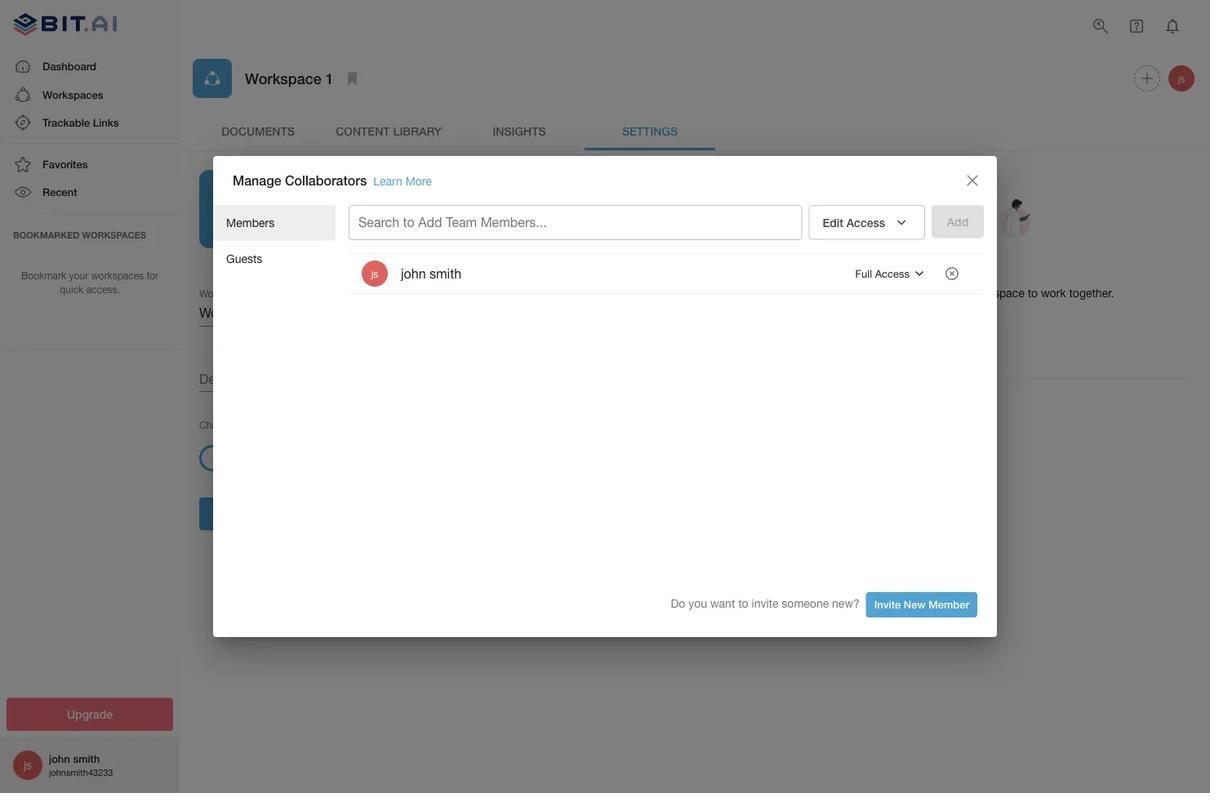 Task type: describe. For each thing, give the bounding box(es) containing it.
dashboard button
[[0, 53, 180, 81]]

tab list containing documents
[[193, 111, 1197, 150]]

content
[[336, 124, 390, 137]]

workspaces
[[91, 270, 144, 281]]

john smith johnsmith43233
[[49, 752, 113, 778]]

john smith
[[401, 266, 462, 281]]

workspaces button
[[0, 81, 180, 109]]

smith for john smith johnsmith43233
[[73, 752, 100, 765]]

Workspace Name text field
[[199, 301, 689, 327]]

0 vertical spatial workspace
[[245, 69, 322, 87]]

invite
[[752, 597, 779, 610]]

favorites
[[42, 158, 88, 170]]

links
[[93, 116, 119, 129]]

change
[[199, 419, 233, 430]]

members button
[[213, 205, 336, 241]]

settings link
[[585, 111, 715, 150]]

to right search
[[403, 215, 415, 230]]

to right want
[[738, 597, 749, 610]]

collaborators for manage collaborators learn more
[[285, 173, 367, 188]]

invite
[[874, 598, 901, 611]]

save changes button
[[199, 497, 301, 530]]

learn
[[373, 174, 402, 188]]

bookmarked
[[13, 230, 80, 240]]

workspace 1
[[245, 69, 334, 87]]

library
[[393, 124, 442, 137]]

bookmarked workspaces
[[13, 230, 146, 240]]

john for john smith johnsmith43233
[[49, 752, 70, 765]]

edit
[[823, 216, 844, 229]]

do
[[671, 597, 686, 610]]

Workspace Description text field
[[199, 366, 689, 392]]

johnsmith43233
[[49, 767, 113, 778]]

team
[[446, 215, 477, 230]]

content library link
[[323, 111, 454, 150]]

dashboard
[[42, 60, 96, 73]]

access for edit access
[[847, 216, 885, 229]]

add for manage
[[785, 286, 806, 300]]

quick
[[60, 284, 84, 295]]

to left this
[[934, 286, 944, 300]]

your
[[69, 270, 88, 281]]

full
[[856, 267, 872, 280]]

invite new member
[[874, 598, 969, 611]]

remove
[[823, 286, 861, 300]]

collaborators
[[864, 286, 931, 300]]

member
[[929, 598, 969, 611]]

for
[[147, 270, 158, 281]]

this
[[948, 286, 966, 300]]

access.
[[86, 284, 120, 295]]

new?
[[832, 597, 860, 610]]

search to add team members...
[[359, 215, 547, 230]]

someone
[[782, 597, 829, 610]]

icon
[[288, 419, 307, 430]]

manage collaborators add or remove collaborators to this workspace to work together.
[[785, 263, 1114, 300]]

members...
[[481, 215, 547, 230]]

change workspace icon color
[[199, 419, 333, 430]]

js button
[[1166, 63, 1197, 94]]

upgrade button
[[7, 698, 173, 731]]

0 horizontal spatial js
[[24, 758, 32, 772]]

workspaces
[[82, 230, 146, 240]]

more
[[406, 174, 432, 188]]

work
[[1041, 286, 1066, 300]]

upgrade
[[67, 708, 113, 721]]

js inside button
[[1178, 73, 1185, 84]]

edit access button
[[809, 205, 925, 240]]



Task type: vqa. For each thing, say whether or not it's contained in the screenshot.
ADD for Search
yes



Task type: locate. For each thing, give the bounding box(es) containing it.
0 vertical spatial manage
[[233, 173, 281, 188]]

manage for manage collaborators learn more
[[233, 173, 281, 188]]

add inside manage collaborators add or remove collaborators to this workspace to work together.
[[785, 286, 806, 300]]

js inside manage collaborators dialog
[[371, 268, 378, 279]]

guests
[[226, 252, 262, 265]]

trackable links button
[[0, 109, 180, 137]]

smith up the workspace name text field
[[430, 266, 462, 281]]

smith inside manage collaborators dialog
[[430, 266, 462, 281]]

add left or
[[785, 286, 806, 300]]

1 vertical spatial access
[[875, 267, 910, 280]]

collaborators inside manage collaborators add or remove collaborators to this workspace to work together.
[[838, 263, 919, 279]]

manage collaborators learn more
[[233, 173, 432, 188]]

manage inside dialog
[[233, 173, 281, 188]]

workspace left 1
[[245, 69, 322, 87]]

workspace
[[245, 69, 322, 87], [236, 419, 285, 430]]

0 vertical spatial collaborators
[[285, 173, 367, 188]]

0 vertical spatial add
[[418, 215, 442, 230]]

full access button
[[851, 261, 934, 287]]

john
[[401, 266, 426, 281], [49, 752, 70, 765]]

access up collaborators
[[875, 267, 910, 280]]

collaborators
[[285, 173, 367, 188], [838, 263, 919, 279]]

1 vertical spatial smith
[[73, 752, 100, 765]]

manage collaborators dialog
[[213, 156, 997, 637]]

0 vertical spatial john
[[401, 266, 426, 281]]

0 horizontal spatial manage
[[233, 173, 281, 188]]

settings
[[622, 124, 678, 137]]

collaborators for manage collaborators add or remove collaborators to this workspace to work together.
[[838, 263, 919, 279]]

documents link
[[193, 111, 323, 150]]

0 horizontal spatial add
[[418, 215, 442, 230]]

0 horizontal spatial john
[[49, 752, 70, 765]]

edit access
[[823, 216, 885, 229]]

favorites button
[[0, 150, 180, 178]]

add for search
[[418, 215, 442, 230]]

documents
[[221, 124, 295, 137]]

0 vertical spatial access
[[847, 216, 885, 229]]

bookmark
[[21, 270, 66, 281]]

smith for john smith
[[430, 266, 462, 281]]

search
[[359, 215, 399, 230]]

together.
[[1069, 286, 1114, 300]]

workspaces
[[42, 88, 103, 101]]

changes
[[242, 507, 288, 521]]

guests button
[[213, 241, 336, 276]]

tab list
[[193, 111, 1197, 150]]

1 vertical spatial john
[[49, 752, 70, 765]]

learn more link
[[373, 174, 432, 188]]

john up johnsmith43233
[[49, 752, 70, 765]]

color
[[309, 419, 333, 430]]

full access
[[856, 267, 910, 280]]

1 horizontal spatial john
[[401, 266, 426, 281]]

add
[[418, 215, 442, 230], [785, 286, 806, 300]]

add left team
[[418, 215, 442, 230]]

you
[[689, 597, 707, 610]]

smith inside "john smith johnsmith43233"
[[73, 752, 100, 765]]

workspace left icon
[[236, 419, 285, 430]]

john for john smith
[[401, 266, 426, 281]]

2 horizontal spatial js
[[1178, 73, 1185, 84]]

0 horizontal spatial collaborators
[[285, 173, 367, 188]]

2 vertical spatial js
[[24, 758, 32, 772]]

workspace
[[969, 286, 1025, 300]]

save changes
[[212, 507, 288, 521]]

want
[[711, 597, 735, 610]]

members
[[226, 216, 275, 230]]

or
[[809, 286, 820, 300]]

to
[[403, 215, 415, 230], [934, 286, 944, 300], [1028, 286, 1038, 300], [738, 597, 749, 610]]

do you want to invite someone new?
[[671, 597, 860, 610]]

john up the workspace name text field
[[401, 266, 426, 281]]

manage for manage collaborators add or remove collaborators to this workspace to work together.
[[785, 263, 834, 279]]

content library
[[336, 124, 442, 137]]

collaborators up collaborators
[[838, 263, 919, 279]]

smith up johnsmith43233
[[73, 752, 100, 765]]

access right 'edit' on the top right
[[847, 216, 885, 229]]

1 vertical spatial js
[[371, 268, 378, 279]]

1 horizontal spatial add
[[785, 286, 806, 300]]

insights
[[493, 124, 546, 137]]

john inside manage collaborators dialog
[[401, 266, 426, 281]]

bookmark image
[[343, 69, 362, 88]]

recent
[[42, 186, 77, 198]]

1 horizontal spatial manage
[[785, 263, 834, 279]]

js
[[1178, 73, 1185, 84], [371, 268, 378, 279], [24, 758, 32, 772]]

manage inside manage collaborators add or remove collaborators to this workspace to work together.
[[785, 263, 834, 279]]

1
[[326, 69, 334, 87]]

manage up or
[[785, 263, 834, 279]]

access for full access
[[875, 267, 910, 280]]

to left work
[[1028, 286, 1038, 300]]

1 horizontal spatial js
[[371, 268, 378, 279]]

1 vertical spatial collaborators
[[838, 263, 919, 279]]

smith
[[430, 266, 462, 281], [73, 752, 100, 765]]

1 horizontal spatial collaborators
[[838, 263, 919, 279]]

1 vertical spatial add
[[785, 286, 806, 300]]

1 vertical spatial manage
[[785, 263, 834, 279]]

collaborators left the learn
[[285, 173, 367, 188]]

0 horizontal spatial smith
[[73, 752, 100, 765]]

0 vertical spatial smith
[[430, 266, 462, 281]]

1 vertical spatial workspace
[[236, 419, 285, 430]]

bookmark your workspaces for quick access.
[[21, 270, 158, 295]]

save
[[212, 507, 238, 521]]

trackable links
[[42, 116, 119, 129]]

new
[[904, 598, 926, 611]]

insights link
[[454, 111, 585, 150]]

recent button
[[0, 178, 180, 206]]

manage
[[233, 173, 281, 188], [785, 263, 834, 279]]

add inside manage collaborators dialog
[[418, 215, 442, 230]]

manage up members
[[233, 173, 281, 188]]

trackable
[[42, 116, 90, 129]]

0 vertical spatial js
[[1178, 73, 1185, 84]]

access
[[847, 216, 885, 229], [875, 267, 910, 280]]

1 horizontal spatial smith
[[430, 266, 462, 281]]

john inside "john smith johnsmith43233"
[[49, 752, 70, 765]]

collaborators inside manage collaborators dialog
[[285, 173, 367, 188]]



